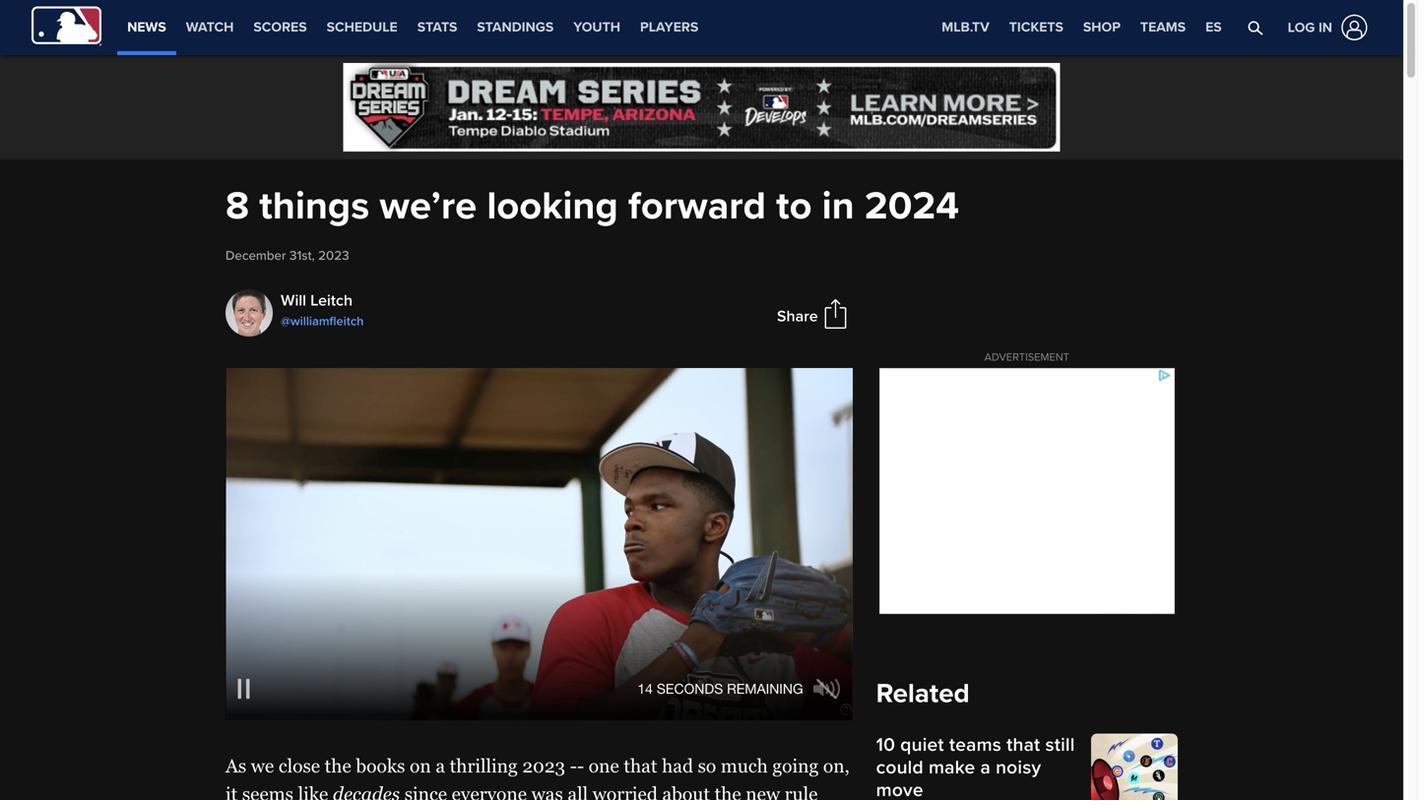 Task type: vqa. For each thing, say whether or not it's contained in the screenshot.
8
yes



Task type: locate. For each thing, give the bounding box(es) containing it.
we
[[251, 756, 274, 777]]

in inside dropdown button
[[1319, 19, 1332, 36]]

un-mute (m) image
[[813, 679, 840, 699]]

in right 'log'
[[1319, 19, 1332, 36]]

advertisement region
[[343, 63, 1060, 152], [879, 368, 1175, 614]]

a
[[436, 756, 445, 777], [980, 757, 991, 779]]

will
[[281, 291, 306, 310]]

1 vertical spatial 2023
[[522, 756, 565, 777]]

thrilling
[[450, 756, 518, 777]]

so
[[698, 756, 716, 777]]

log in button
[[1276, 10, 1372, 45]]

it
[[226, 784, 238, 801]]

still
[[1045, 734, 1075, 757]]

log
[[1288, 19, 1315, 36]]

williamfleitch
[[291, 313, 364, 329]]

13 seconds remaining
[[638, 681, 803, 697]]

0 horizontal spatial a
[[436, 756, 445, 777]]

that left still at the right bottom of the page
[[1007, 734, 1040, 757]]

that
[[1007, 734, 1040, 757], [624, 756, 657, 777]]

news
[[127, 19, 166, 35]]

31st,
[[289, 247, 315, 264]]

1 vertical spatial advertisement region
[[879, 368, 1175, 614]]

news link
[[117, 0, 176, 51]]

we're
[[379, 183, 477, 230]]

1 horizontal spatial in
[[1319, 19, 1332, 36]]

a left noisy
[[980, 757, 991, 779]]

watch link
[[176, 0, 244, 55]]

stats
[[417, 19, 457, 35]]

scores
[[253, 19, 307, 35]]

top navigation element
[[0, 0, 1403, 55]]

0 horizontal spatial in
[[822, 183, 854, 230]]

a right on
[[436, 756, 445, 777]]

secondary navigation element
[[117, 0, 708, 55]]

es link
[[1196, 0, 1232, 55]]

0 vertical spatial advertisement region
[[343, 63, 1060, 152]]

seconds
[[657, 681, 723, 697]]

shop
[[1083, 19, 1121, 35]]

0 horizontal spatial that
[[624, 756, 657, 777]]

things
[[259, 183, 369, 230]]

8 things we're looking forward to in 2024
[[226, 183, 959, 230]]

2023
[[318, 247, 349, 264], [522, 756, 565, 777]]

-
[[570, 756, 577, 777], [577, 756, 584, 777]]

standings link
[[467, 0, 564, 55]]

the
[[325, 756, 351, 777]]

1 horizontal spatial that
[[1007, 734, 1040, 757]]

0 horizontal spatial 2023
[[318, 247, 349, 264]]

in
[[1319, 19, 1332, 36], [822, 183, 854, 230]]

1 horizontal spatial 2023
[[522, 756, 565, 777]]

could
[[876, 757, 924, 779]]

1 horizontal spatial a
[[980, 757, 991, 779]]

going
[[772, 756, 819, 777]]

a inside as we close the books on a thrilling 2023 -- one that had so much going on, it seems like
[[436, 756, 445, 777]]

2023 left one
[[522, 756, 565, 777]]

on
[[410, 756, 431, 777]]

0 vertical spatial in
[[1319, 19, 1332, 36]]

close
[[279, 756, 320, 777]]

that right one
[[624, 756, 657, 777]]

as
[[226, 756, 246, 777]]

10
[[876, 734, 895, 757]]

2023 right 31st,
[[318, 247, 349, 264]]

will leitch @ williamfleitch
[[281, 291, 364, 329]]

teams
[[949, 734, 1002, 757]]

0 vertical spatial 2023
[[318, 247, 349, 264]]

mlb.tv
[[942, 19, 989, 35]]

in right to
[[822, 183, 854, 230]]

players link
[[630, 0, 708, 55]]

youth link
[[564, 0, 630, 55]]

december
[[226, 247, 286, 264]]

teams
[[1140, 19, 1186, 35]]

share image
[[821, 299, 850, 329]]



Task type: describe. For each thing, give the bounding box(es) containing it.
schedule link
[[317, 0, 407, 55]]

search image
[[1248, 20, 1263, 35]]

like
[[298, 784, 328, 801]]

move
[[876, 779, 923, 801]]

2 - from the left
[[577, 756, 584, 777]]

watch
[[186, 19, 234, 35]]

mlb.tv link
[[932, 0, 999, 55]]

shop link
[[1073, 0, 1130, 55]]

8
[[226, 183, 249, 230]]

13
[[638, 681, 653, 697]]

@
[[281, 313, 291, 329]]

to
[[776, 183, 812, 230]]

youth
[[573, 19, 620, 35]]

standings
[[477, 19, 554, 35]]

make
[[929, 757, 975, 779]]

noisy
[[996, 757, 1041, 779]]

teams link
[[1130, 0, 1196, 55]]

december 31st, 2023
[[226, 247, 349, 264]]

1 vertical spatial in
[[822, 183, 854, 230]]

share button
[[777, 307, 818, 326]]

10 quiet teams that still could make a noisy move
[[876, 734, 1075, 801]]

2024
[[864, 183, 959, 230]]

tertiary navigation element
[[932, 0, 1232, 55]]

13 seconds remaining element
[[631, 681, 803, 698]]

leitch
[[310, 291, 353, 310]]

books
[[356, 756, 405, 777]]

10 quiet teams that still could make a noisy move link
[[876, 734, 1178, 801]]

stats link
[[407, 0, 467, 55]]

that inside 10 quiet teams that still could make a noisy move
[[1007, 734, 1040, 757]]

remaining
[[727, 681, 803, 697]]

10 quiet teams that still could make a noisy move element
[[876, 734, 1178, 801]]

2023 inside as we close the books on a thrilling 2023 -- one that had so much going on, it seems like
[[522, 756, 565, 777]]

much
[[721, 756, 768, 777]]

log in
[[1288, 19, 1332, 36]]

had
[[662, 756, 693, 777]]

as we close the books on a thrilling 2023 -- one that had so much going on, it seems like
[[226, 756, 850, 801]]

scores link
[[244, 0, 317, 55]]

;
[[226, 372, 231, 393]]

seems
[[242, 784, 293, 801]]

a inside 10 quiet teams that still could make a noisy move
[[980, 757, 991, 779]]

related
[[876, 677, 970, 710]]

share
[[777, 307, 818, 326]]

on,
[[823, 756, 850, 777]]

schedule
[[327, 19, 398, 35]]

es
[[1205, 19, 1222, 35]]

looking
[[487, 183, 618, 230]]

will leitch image
[[226, 289, 273, 337]]

players
[[640, 19, 698, 35]]

tickets link
[[999, 0, 1073, 55]]

1 - from the left
[[570, 756, 577, 777]]

that inside as we close the books on a thrilling 2023 -- one that had so much going on, it seems like
[[624, 756, 657, 777]]

quiet
[[900, 734, 944, 757]]

tickets
[[1009, 19, 1063, 35]]

pause (space) image
[[238, 679, 250, 699]]

forward
[[628, 183, 766, 230]]

one
[[589, 756, 619, 777]]

mlb media player group
[[226, 368, 853, 721]]



